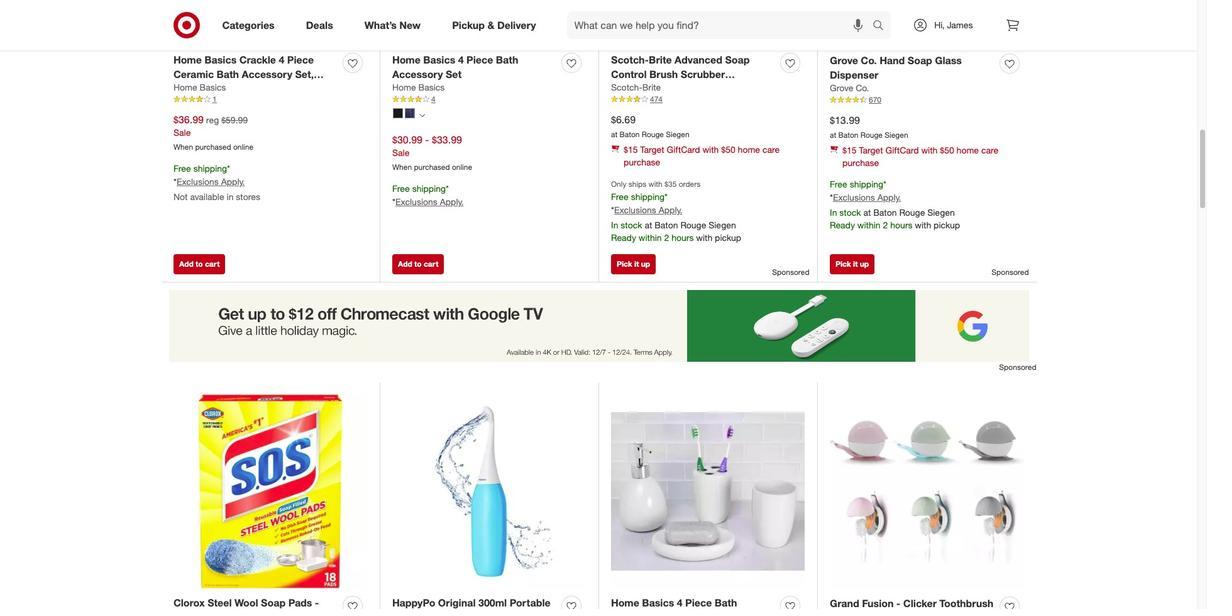 Task type: vqa. For each thing, say whether or not it's contained in the screenshot.
$33.99
yes



Task type: describe. For each thing, give the bounding box(es) containing it.
control
[[612, 68, 647, 80]]

new
[[400, 19, 421, 31]]

grove co.
[[830, 83, 870, 93]]

stores
[[236, 191, 260, 202]]

delivery
[[498, 19, 536, 31]]

pick it up for $13.99
[[836, 259, 870, 268]]

add to cart button for $30.99
[[393, 254, 444, 274]]

wool
[[235, 596, 258, 609]]

scotch-brite link
[[612, 81, 661, 94]]

home basics 4 piece bath
[[612, 596, 738, 609]]

$30.99 - $33.99 sale when purchased online
[[393, 133, 473, 172]]

$15 target giftcard with $50 home care purchase for $6.69
[[624, 144, 780, 167]]

exclusions inside free shipping * * exclusions apply. not available in stores
[[177, 176, 219, 187]]

home basics 4 piece bath link
[[612, 596, 776, 609]]

set
[[446, 68, 462, 80]]

exclusions inside "free shipping * * exclusions apply."
[[396, 196, 438, 207]]

deals link
[[296, 11, 349, 39]]

ceramic
[[174, 68, 214, 80]]

available
[[190, 191, 224, 202]]

in for $6.69
[[612, 220, 619, 230]]

steel
[[208, 596, 232, 609]]

within for $6.69
[[639, 232, 662, 243]]

shipping inside "free shipping * * exclusions apply."
[[412, 183, 446, 194]]

only
[[612, 179, 627, 189]]

care for scotch-brite advanced soap control brush scrubber dishwand
[[763, 144, 780, 155]]

grove for grove co. hand soap glass dispenser
[[830, 54, 859, 67]]

grove co. hand soap glass dispenser
[[830, 54, 963, 81]]

what's
[[365, 19, 397, 31]]

clorox steel wool soap pads -
[[174, 596, 319, 609]]

when for $30.99
[[393, 163, 412, 172]]

bath for home basics 4 piece bath accessory set
[[496, 53, 519, 66]]

4 link
[[393, 94, 586, 105]]

home basics crackle 4 piece ceramic bath accessory set, grey
[[174, 53, 314, 95]]

hand
[[880, 54, 906, 67]]

in
[[227, 191, 234, 202]]

search
[[868, 20, 898, 32]]

$15 for $13.99
[[843, 145, 857, 156]]

only ships with $35 orders
[[612, 179, 701, 189]]

ships
[[629, 179, 647, 189]]

$36.99 reg $59.99 sale when purchased online
[[174, 113, 254, 152]]

purchase for $6.69
[[624, 157, 661, 167]]

what's new
[[365, 19, 421, 31]]

all colors element
[[420, 111, 425, 119]]

baton inside the $13.99 at baton rouge siegen
[[839, 130, 859, 140]]

set,
[[295, 68, 314, 80]]

orders
[[679, 179, 701, 189]]

portable
[[510, 596, 551, 609]]

$6.69 at baton rouge siegen
[[612, 113, 690, 139]]

siegen inside $6.69 at baton rouge siegen
[[666, 130, 690, 139]]

1
[[213, 95, 217, 104]]

advanced
[[675, 53, 723, 66]]

670 link
[[830, 95, 1025, 106]]

soap inside clorox steel wool soap pads -
[[261, 596, 286, 609]]

pickup for $13.99
[[934, 220, 961, 230]]

brush
[[650, 68, 678, 80]]

- inside $30.99 - $33.99 sale when purchased online
[[426, 133, 429, 146]]

basics inside the home basics 4 piece bath accessory set
[[424, 53, 456, 66]]

basics inside home basics crackle 4 piece ceramic bath accessory set, grey
[[205, 53, 237, 66]]

4 inside home basics 4 piece bath
[[677, 596, 683, 609]]

home basics for ceramic
[[174, 82, 226, 93]]

home inside home basics 4 piece bath
[[612, 596, 640, 609]]

scotch-brite
[[612, 82, 661, 93]]

2 for $13.99
[[884, 220, 889, 230]]

advertisement region
[[161, 290, 1037, 362]]

$35
[[665, 179, 677, 189]]

accessory inside home basics crackle 4 piece ceramic bath accessory set, grey
[[242, 68, 293, 80]]

co. for grove co. hand soap glass dispenser
[[861, 54, 878, 67]]

stock for $6.69
[[621, 220, 643, 230]]

grove co. hand soap glass dispenser link
[[830, 53, 995, 82]]

$15 target giftcard with $50 home care purchase for $13.99
[[843, 145, 999, 168]]

to for $30.99
[[415, 259, 422, 268]]

free shipping * * exclusions apply. in stock at  baton rouge siegen ready within 2 hours with pickup for $6.69
[[612, 191, 742, 243]]

crackle
[[240, 53, 276, 66]]

james
[[948, 20, 974, 30]]

scotch- for scotch-brite advanced soap control brush scrubber dishwand
[[612, 53, 649, 66]]

bath for home basics 4 piece bath
[[715, 596, 738, 609]]

co. for grove co.
[[856, 83, 870, 93]]

dishwand
[[612, 82, 659, 95]]

pickup for $6.69
[[715, 232, 742, 243]]

&
[[488, 19, 495, 31]]

free shipping * * exclusions apply.
[[393, 183, 464, 207]]

home for scotch-brite advanced soap control brush scrubber dishwand
[[738, 144, 761, 155]]

original
[[438, 596, 476, 609]]

300ml
[[479, 596, 507, 609]]

categories
[[222, 19, 275, 31]]

grey
[[174, 82, 196, 95]]

online for $33.99
[[452, 163, 473, 172]]

giftcard for $13.99
[[886, 145, 920, 156]]

pickup & delivery link
[[442, 11, 552, 39]]

cart for $30.99
[[424, 259, 439, 268]]

pickup & delivery
[[452, 19, 536, 31]]

target for $13.99
[[860, 145, 884, 156]]

$36.99
[[174, 113, 204, 126]]

sale for $36.99
[[174, 127, 191, 138]]

pick it up for $6.69
[[617, 259, 651, 268]]

it for $6.69
[[635, 259, 639, 268]]

1 link
[[174, 94, 367, 105]]

glass
[[936, 54, 963, 67]]

giftcard for $6.69
[[667, 144, 701, 155]]

shipping inside free shipping * * exclusions apply. not available in stores
[[194, 163, 227, 174]]

purchased for -
[[414, 163, 450, 172]]

scotch-brite advanced soap control brush scrubber dishwand link
[[612, 53, 776, 95]]

add to cart for $36.99
[[179, 259, 220, 268]]

clorox
[[174, 596, 205, 609]]

bath inside home basics crackle 4 piece ceramic bath accessory set, grey
[[217, 68, 239, 80]]

add for $30.99
[[398, 259, 413, 268]]

home basics 4 piece bath accessory set
[[393, 53, 519, 80]]

it for $13.99
[[854, 259, 858, 268]]

$6.69
[[612, 113, 636, 126]]

$13.99
[[830, 114, 861, 126]]

add to cart button for $36.99
[[174, 254, 225, 274]]

$30.99
[[393, 133, 423, 146]]

shipping down the $13.99 at baton rouge siegen
[[850, 179, 884, 190]]

what's new link
[[354, 11, 437, 39]]

home basics 4 piece bath accessory set link
[[393, 53, 557, 81]]

grove co. link
[[830, 82, 870, 95]]

hi,
[[935, 20, 945, 30]]



Task type: locate. For each thing, give the bounding box(es) containing it.
navy blue image
[[405, 108, 415, 118]]

within
[[858, 220, 881, 230], [639, 232, 662, 243]]

- right $30.99
[[426, 133, 429, 146]]

purchase
[[624, 157, 661, 167], [843, 157, 880, 168]]

1 horizontal spatial soap
[[726, 53, 750, 66]]

0 horizontal spatial piece
[[287, 53, 314, 66]]

scotch-
[[612, 53, 649, 66], [612, 82, 643, 93]]

giftcard down the $13.99 at baton rouge siegen
[[886, 145, 920, 156]]

0 vertical spatial scotch-
[[612, 53, 649, 66]]

all colors image
[[420, 113, 425, 118]]

0 horizontal spatial free shipping * * exclusions apply. in stock at  baton rouge siegen ready within 2 hours with pickup
[[612, 191, 742, 243]]

2 home basics link from the left
[[393, 81, 445, 94]]

add to cart button
[[174, 254, 225, 274], [393, 254, 444, 274]]

online inside $36.99 reg $59.99 sale when purchased online
[[233, 142, 254, 152]]

pick it up button for $13.99
[[830, 254, 875, 274]]

home basics down ceramic
[[174, 82, 226, 93]]

0 vertical spatial in
[[830, 207, 838, 218]]

home basics link for accessory
[[393, 81, 445, 94]]

black image
[[393, 108, 403, 118]]

purchase for $13.99
[[843, 157, 880, 168]]

0 horizontal spatial purchase
[[624, 157, 661, 167]]

0 vertical spatial hours
[[891, 220, 913, 230]]

happypo original 300ml portable
[[393, 596, 551, 609]]

1 add to cart from the left
[[179, 259, 220, 268]]

target for $6.69
[[641, 144, 665, 155]]

0 horizontal spatial add to cart
[[179, 259, 220, 268]]

online down $59.99
[[233, 142, 254, 152]]

0 horizontal spatial pickup
[[715, 232, 742, 243]]

0 vertical spatial grove
[[830, 54, 859, 67]]

1 horizontal spatial purchase
[[843, 157, 880, 168]]

categories link
[[212, 11, 290, 39]]

dispenser
[[830, 68, 879, 81]]

at inside $6.69 at baton rouge siegen
[[612, 130, 618, 139]]

purchased inside $36.99 reg $59.99 sale when purchased online
[[195, 142, 231, 152]]

to for $36.99
[[196, 259, 203, 268]]

add
[[179, 259, 194, 268], [398, 259, 413, 268]]

0 horizontal spatial $15
[[624, 144, 638, 155]]

ready
[[830, 220, 856, 230], [612, 232, 637, 243]]

4 inside home basics crackle 4 piece ceramic bath accessory set, grey
[[279, 53, 285, 66]]

1 horizontal spatial accessory
[[393, 68, 443, 80]]

grove for grove co.
[[830, 83, 854, 93]]

when down $30.99
[[393, 163, 412, 172]]

2 for $6.69
[[665, 232, 670, 243]]

happypo original 300ml portable bidet with travel bag - light blue image
[[393, 395, 586, 588], [393, 395, 586, 588]]

0 horizontal spatial 2
[[665, 232, 670, 243]]

$50 down 474 "link"
[[722, 144, 736, 155]]

co. down dispenser
[[856, 83, 870, 93]]

free shipping * * exclusions apply. in stock at  baton rouge siegen ready within 2 hours with pickup for $13.99
[[830, 179, 961, 230]]

1 vertical spatial 2
[[665, 232, 670, 243]]

pick it up button
[[612, 254, 656, 274], [830, 254, 875, 274]]

scotch-brite advanced soap control brush scrubber dishwand image
[[612, 0, 805, 45], [612, 0, 805, 45]]

1 horizontal spatial ready
[[830, 220, 856, 230]]

1 horizontal spatial 2
[[884, 220, 889, 230]]

2 horizontal spatial piece
[[686, 596, 712, 609]]

1 vertical spatial -
[[315, 596, 319, 609]]

0 horizontal spatial to
[[196, 259, 203, 268]]

474 link
[[612, 94, 805, 105]]

grove inside the grove co. hand soap glass dispenser
[[830, 54, 859, 67]]

accessory down the crackle
[[242, 68, 293, 80]]

- inside clorox steel wool soap pads -
[[315, 596, 319, 609]]

-
[[426, 133, 429, 146], [315, 596, 319, 609]]

1 it from the left
[[635, 259, 639, 268]]

1 horizontal spatial $50
[[941, 145, 955, 156]]

1 horizontal spatial $15 target giftcard with $50 home care purchase
[[843, 145, 999, 168]]

2 vertical spatial bath
[[715, 596, 738, 609]]

piece inside home basics crackle 4 piece ceramic bath accessory set, grey
[[287, 53, 314, 66]]

1 horizontal spatial in
[[830, 207, 838, 218]]

4 inside the home basics 4 piece bath accessory set
[[458, 53, 464, 66]]

$50
[[722, 144, 736, 155], [941, 145, 955, 156]]

brite up brush in the top of the page
[[649, 53, 672, 66]]

0 vertical spatial sale
[[174, 127, 191, 138]]

brite inside scotch-brite advanced soap control brush scrubber dishwand
[[649, 53, 672, 66]]

1 horizontal spatial when
[[393, 163, 412, 172]]

home inside the home basics 4 piece bath accessory set
[[393, 53, 421, 66]]

bath inside home basics 4 piece bath
[[715, 596, 738, 609]]

add for $36.99
[[179, 259, 194, 268]]

within for $13.99
[[858, 220, 881, 230]]

pick for $13.99
[[836, 259, 852, 268]]

1 cart from the left
[[205, 259, 220, 268]]

1 horizontal spatial care
[[982, 145, 999, 156]]

0 horizontal spatial add to cart button
[[174, 254, 225, 274]]

0 horizontal spatial online
[[233, 142, 254, 152]]

0 horizontal spatial soap
[[261, 596, 286, 609]]

soap
[[726, 53, 750, 66], [908, 54, 933, 67], [261, 596, 286, 609]]

giftcard up orders on the right top
[[667, 144, 701, 155]]

rouge inside the $13.99 at baton rouge siegen
[[861, 130, 883, 140]]

1 horizontal spatial up
[[860, 259, 870, 268]]

1 vertical spatial sale
[[393, 147, 410, 158]]

target down $6.69 at baton rouge siegen
[[641, 144, 665, 155]]

1 vertical spatial scotch-
[[612, 82, 643, 93]]

$15 target giftcard with $50 home care purchase up orders on the right top
[[624, 144, 780, 167]]

online
[[233, 142, 254, 152], [452, 163, 473, 172]]

0 horizontal spatial ready
[[612, 232, 637, 243]]

free inside free shipping * * exclusions apply. not available in stores
[[174, 163, 191, 174]]

reg
[[206, 114, 219, 125]]

0 horizontal spatial purchased
[[195, 142, 231, 152]]

soap down "what can we help you find? suggestions appear below" search box
[[726, 53, 750, 66]]

home basics crackle 4 piece ceramic bath accessory set, grey link
[[174, 53, 338, 95]]

2 pick it up from the left
[[836, 259, 870, 268]]

1 vertical spatial stock
[[621, 220, 643, 230]]

sale inside $36.99 reg $59.99 sale when purchased online
[[174, 127, 191, 138]]

0 horizontal spatial -
[[315, 596, 319, 609]]

1 pick from the left
[[617, 259, 633, 268]]

0 horizontal spatial pick it up button
[[612, 254, 656, 274]]

brite up 474
[[643, 82, 661, 93]]

add to cart for $30.99
[[398, 259, 439, 268]]

$50 for scotch-brite advanced soap control brush scrubber dishwand
[[722, 144, 736, 155]]

purchased down reg
[[195, 142, 231, 152]]

home basics link up navy blue icon at the left of page
[[393, 81, 445, 94]]

0 vertical spatial within
[[858, 220, 881, 230]]

0 vertical spatial pickup
[[934, 220, 961, 230]]

home basics link down ceramic
[[174, 81, 226, 94]]

1 horizontal spatial pick it up
[[836, 259, 870, 268]]

1 add to cart button from the left
[[174, 254, 225, 274]]

baton
[[620, 130, 640, 139], [839, 130, 859, 140], [874, 207, 897, 218], [655, 220, 679, 230]]

shipping down $30.99 - $33.99 sale when purchased online on the top of the page
[[412, 183, 446, 194]]

2 horizontal spatial soap
[[908, 54, 933, 67]]

online for $59.99
[[233, 142, 254, 152]]

scotch- inside scotch-brite advanced soap control brush scrubber dishwand
[[612, 53, 649, 66]]

$50 down 670 link
[[941, 145, 955, 156]]

soap right hand
[[908, 54, 933, 67]]

accessory left set
[[393, 68, 443, 80]]

free inside "free shipping * * exclusions apply."
[[393, 183, 410, 194]]

home basics link
[[174, 81, 226, 94], [393, 81, 445, 94]]

free shipping * * exclusions apply. in stock at  baton rouge siegen ready within 2 hours with pickup
[[830, 179, 961, 230], [612, 191, 742, 243]]

2 it from the left
[[854, 259, 858, 268]]

hours
[[891, 220, 913, 230], [672, 232, 694, 243]]

grove down dispenser
[[830, 83, 854, 93]]

1 horizontal spatial piece
[[467, 53, 493, 66]]

2
[[884, 220, 889, 230], [665, 232, 670, 243]]

1 home basics from the left
[[174, 82, 226, 93]]

in
[[830, 207, 838, 218], [612, 220, 619, 230]]

exclusions
[[177, 176, 219, 187], [834, 192, 876, 203], [396, 196, 438, 207], [615, 205, 657, 215]]

home
[[738, 144, 761, 155], [957, 145, 980, 156]]

1 pick it up from the left
[[617, 259, 651, 268]]

free
[[174, 163, 191, 174], [830, 179, 848, 190], [393, 183, 410, 194], [612, 191, 629, 202]]

0 horizontal spatial home
[[738, 144, 761, 155]]

1 pick it up button from the left
[[612, 254, 656, 274]]

0 horizontal spatial sale
[[174, 127, 191, 138]]

1 horizontal spatial pick it up button
[[830, 254, 875, 274]]

2 up from the left
[[860, 259, 870, 268]]

0 vertical spatial when
[[174, 142, 193, 152]]

home basics link for ceramic
[[174, 81, 226, 94]]

sale inside $30.99 - $33.99 sale when purchased online
[[393, 147, 410, 158]]

474
[[651, 95, 663, 104]]

0 horizontal spatial pick it up
[[617, 259, 651, 268]]

home basics for accessory
[[393, 82, 445, 93]]

0 horizontal spatial home basics link
[[174, 81, 226, 94]]

soap for hand
[[908, 54, 933, 67]]

2 add to cart from the left
[[398, 259, 439, 268]]

siegen inside the $13.99 at baton rouge siegen
[[885, 130, 909, 140]]

pick it up
[[617, 259, 651, 268], [836, 259, 870, 268]]

0 horizontal spatial home basics
[[174, 82, 226, 93]]

home inside home basics crackle 4 piece ceramic bath accessory set, grey
[[174, 53, 202, 66]]

0 vertical spatial -
[[426, 133, 429, 146]]

shipping up available
[[194, 163, 227, 174]]

with
[[703, 144, 719, 155], [922, 145, 938, 156], [649, 179, 663, 189], [916, 220, 932, 230], [697, 232, 713, 243]]

grand fusion - clicker toothbrush holder set of 3 image
[[830, 395, 1025, 589], [830, 395, 1025, 589]]

soap for advanced
[[726, 53, 750, 66]]

scotch- down "control"
[[612, 82, 643, 93]]

purchase down the $13.99 at baton rouge siegen
[[843, 157, 880, 168]]

happypo original 300ml portable link
[[393, 596, 557, 609]]

1 home basics link from the left
[[174, 81, 226, 94]]

co. inside the grove co. hand soap glass dispenser
[[861, 54, 878, 67]]

sponsored
[[773, 267, 810, 277], [992, 267, 1030, 277], [1000, 362, 1037, 372]]

1 vertical spatial pickup
[[715, 232, 742, 243]]

2 grove from the top
[[830, 83, 854, 93]]

home basics crackle 4 piece ceramic bath accessory set, grey image
[[174, 0, 367, 45], [174, 0, 367, 45]]

$15 down $6.69 at baton rouge siegen
[[624, 144, 638, 155]]

What can we help you find? suggestions appear below search field
[[567, 11, 877, 39]]

$15 for $6.69
[[624, 144, 638, 155]]

$33.99
[[432, 133, 462, 146]]

0 horizontal spatial care
[[763, 144, 780, 155]]

1 vertical spatial when
[[393, 163, 412, 172]]

1 horizontal spatial home
[[957, 145, 980, 156]]

brite for scotch-brite advanced soap control brush scrubber dishwand
[[649, 53, 672, 66]]

ready for $13.99
[[830, 220, 856, 230]]

home for grove co. hand soap glass dispenser
[[957, 145, 980, 156]]

piece for home basics 4 piece bath accessory set
[[467, 53, 493, 66]]

0 horizontal spatial within
[[639, 232, 662, 243]]

$15 target giftcard with $50 home care purchase
[[624, 144, 780, 167], [843, 145, 999, 168]]

when inside $36.99 reg $59.99 sale when purchased online
[[174, 142, 193, 152]]

co.
[[861, 54, 878, 67], [856, 83, 870, 93]]

home basics up navy blue icon at the left of page
[[393, 82, 445, 93]]

2 cart from the left
[[424, 259, 439, 268]]

pickup
[[452, 19, 485, 31]]

when for $36.99
[[174, 142, 193, 152]]

soap inside scotch-brite advanced soap control brush scrubber dishwand
[[726, 53, 750, 66]]

1 horizontal spatial hours
[[891, 220, 913, 230]]

0 vertical spatial purchased
[[195, 142, 231, 152]]

0 horizontal spatial $15 target giftcard with $50 home care purchase
[[624, 144, 780, 167]]

brite
[[649, 53, 672, 66], [643, 82, 661, 93]]

stock
[[840, 207, 862, 218], [621, 220, 643, 230]]

$13.99 at baton rouge siegen
[[830, 114, 909, 140]]

0 horizontal spatial giftcard
[[667, 144, 701, 155]]

670
[[869, 95, 882, 105]]

0 horizontal spatial $50
[[722, 144, 736, 155]]

soap inside the grove co. hand soap glass dispenser
[[908, 54, 933, 67]]

hours for $6.69
[[672, 232, 694, 243]]

0 vertical spatial online
[[233, 142, 254, 152]]

pick for $6.69
[[617, 259, 633, 268]]

grove up dispenser
[[830, 54, 859, 67]]

sale down $36.99
[[174, 127, 191, 138]]

rouge inside $6.69 at baton rouge siegen
[[642, 130, 664, 139]]

1 horizontal spatial home basics
[[393, 82, 445, 93]]

1 vertical spatial co.
[[856, 83, 870, 93]]

cart for $36.99
[[205, 259, 220, 268]]

1 horizontal spatial within
[[858, 220, 881, 230]]

sale for $30.99
[[393, 147, 410, 158]]

1 vertical spatial in
[[612, 220, 619, 230]]

0 horizontal spatial it
[[635, 259, 639, 268]]

purchased for reg
[[195, 142, 231, 152]]

in for $13.99
[[830, 207, 838, 218]]

0 horizontal spatial cart
[[205, 259, 220, 268]]

up for $13.99
[[860, 259, 870, 268]]

grove
[[830, 54, 859, 67], [830, 83, 854, 93]]

up for $6.69
[[642, 259, 651, 268]]

1 horizontal spatial target
[[860, 145, 884, 156]]

$15 target giftcard with $50 home care purchase down 670 link
[[843, 145, 999, 168]]

ready for $6.69
[[612, 232, 637, 243]]

piece
[[287, 53, 314, 66], [467, 53, 493, 66], [686, 596, 712, 609]]

when inside $30.99 - $33.99 sale when purchased online
[[393, 163, 412, 172]]

1 horizontal spatial $15
[[843, 145, 857, 156]]

home basics 4 piece bath accessory set image
[[393, 0, 586, 45], [393, 0, 586, 45], [612, 395, 805, 588], [612, 395, 805, 588]]

1 vertical spatial purchased
[[414, 163, 450, 172]]

free shipping * * exclusions apply. not available in stores
[[174, 163, 260, 202]]

basics inside home basics 4 piece bath
[[643, 596, 675, 609]]

when down $36.99
[[174, 142, 193, 152]]

happypo
[[393, 596, 436, 609]]

4
[[279, 53, 285, 66], [458, 53, 464, 66], [432, 95, 436, 104], [677, 596, 683, 609]]

- right the pads
[[315, 596, 319, 609]]

soap left the pads
[[261, 596, 286, 609]]

1 vertical spatial bath
[[217, 68, 239, 80]]

2 accessory from the left
[[393, 68, 443, 80]]

apply. inside free shipping * * exclusions apply. not available in stores
[[221, 176, 245, 187]]

care for grove co. hand soap glass dispenser
[[982, 145, 999, 156]]

scotch- for scotch-brite
[[612, 82, 643, 93]]

2 scotch- from the top
[[612, 82, 643, 93]]

care
[[763, 144, 780, 155], [982, 145, 999, 156]]

stock for $13.99
[[840, 207, 862, 218]]

purchased
[[195, 142, 231, 152], [414, 163, 450, 172]]

shipping down only ships with $35 orders
[[631, 191, 665, 202]]

$59.99
[[222, 114, 248, 125]]

2 horizontal spatial bath
[[715, 596, 738, 609]]

deals
[[306, 19, 333, 31]]

pads
[[289, 596, 312, 609]]

bath inside the home basics 4 piece bath accessory set
[[496, 53, 519, 66]]

0 horizontal spatial hours
[[672, 232, 694, 243]]

0 horizontal spatial add
[[179, 259, 194, 268]]

scotch- up "control"
[[612, 53, 649, 66]]

1 accessory from the left
[[242, 68, 293, 80]]

target down the $13.99 at baton rouge siegen
[[860, 145, 884, 156]]

cart
[[205, 259, 220, 268], [424, 259, 439, 268]]

1 add from the left
[[179, 259, 194, 268]]

accessory
[[242, 68, 293, 80], [393, 68, 443, 80]]

1 horizontal spatial online
[[452, 163, 473, 172]]

1 horizontal spatial home basics link
[[393, 81, 445, 94]]

2 add from the left
[[398, 259, 413, 268]]

1 scotch- from the top
[[612, 53, 649, 66]]

purchased inside $30.99 - $33.99 sale when purchased online
[[414, 163, 450, 172]]

piece for home basics 4 piece bath
[[686, 596, 712, 609]]

0 horizontal spatial in
[[612, 220, 619, 230]]

not
[[174, 191, 188, 202]]

0 vertical spatial ready
[[830, 220, 856, 230]]

$50 for grove co. hand soap glass dispenser
[[941, 145, 955, 156]]

brite for scotch-brite
[[643, 82, 661, 93]]

hi, james
[[935, 20, 974, 30]]

0 horizontal spatial target
[[641, 144, 665, 155]]

search button
[[868, 11, 898, 42]]

online down '$33.99'
[[452, 163, 473, 172]]

sale down $30.99
[[393, 147, 410, 158]]

1 horizontal spatial sale
[[393, 147, 410, 158]]

add to cart
[[179, 259, 220, 268], [398, 259, 439, 268]]

scotch-brite advanced soap control brush scrubber dishwand
[[612, 53, 750, 95]]

co. up dispenser
[[861, 54, 878, 67]]

2 home basics from the left
[[393, 82, 445, 93]]

piece inside home basics 4 piece bath
[[686, 596, 712, 609]]

home
[[174, 53, 202, 66], [393, 53, 421, 66], [174, 82, 197, 93], [393, 82, 416, 93], [612, 596, 640, 609]]

1 horizontal spatial cart
[[424, 259, 439, 268]]

1 horizontal spatial free shipping * * exclusions apply. in stock at  baton rouge siegen ready within 2 hours with pickup
[[830, 179, 961, 230]]

apply. inside "free shipping * * exclusions apply."
[[440, 196, 464, 207]]

0 vertical spatial stock
[[840, 207, 862, 218]]

1 horizontal spatial add
[[398, 259, 413, 268]]

1 horizontal spatial pick
[[836, 259, 852, 268]]

2 to from the left
[[415, 259, 422, 268]]

hours for $13.99
[[891, 220, 913, 230]]

scotch- inside scotch-brite link
[[612, 82, 643, 93]]

1 horizontal spatial to
[[415, 259, 422, 268]]

2 pick from the left
[[836, 259, 852, 268]]

grove co. hand soap glass dispenser image
[[830, 0, 1025, 46], [830, 0, 1025, 46]]

giftcard
[[667, 144, 701, 155], [886, 145, 920, 156]]

1 horizontal spatial stock
[[840, 207, 862, 218]]

1 vertical spatial online
[[452, 163, 473, 172]]

scrubber
[[681, 68, 726, 80]]

purchase up ships
[[624, 157, 661, 167]]

0 vertical spatial 2
[[884, 220, 889, 230]]

clorox steel wool soap pads - link
[[174, 596, 338, 609]]

at
[[612, 130, 618, 139], [830, 130, 837, 140], [864, 207, 872, 218], [645, 220, 653, 230]]

1 horizontal spatial giftcard
[[886, 145, 920, 156]]

$15 down the $13.99 at baton rouge siegen
[[843, 145, 857, 156]]

1 vertical spatial within
[[639, 232, 662, 243]]

pick it up button for $6.69
[[612, 254, 656, 274]]

0 vertical spatial brite
[[649, 53, 672, 66]]

baton inside $6.69 at baton rouge siegen
[[620, 130, 640, 139]]

at inside the $13.99 at baton rouge siegen
[[830, 130, 837, 140]]

it
[[635, 259, 639, 268], [854, 259, 858, 268]]

apply.
[[221, 176, 245, 187], [878, 192, 902, 203], [440, 196, 464, 207], [659, 205, 683, 215]]

*
[[227, 163, 230, 174], [174, 176, 177, 187], [884, 179, 887, 190], [446, 183, 449, 194], [665, 191, 668, 202], [830, 192, 834, 203], [393, 196, 396, 207], [612, 205, 615, 215]]

1 grove from the top
[[830, 54, 859, 67]]

1 horizontal spatial -
[[426, 133, 429, 146]]

1 horizontal spatial it
[[854, 259, 858, 268]]

purchased up "free shipping * * exclusions apply."
[[414, 163, 450, 172]]

2 add to cart button from the left
[[393, 254, 444, 274]]

0 horizontal spatial accessory
[[242, 68, 293, 80]]

piece inside the home basics 4 piece bath accessory set
[[467, 53, 493, 66]]

1 horizontal spatial purchased
[[414, 163, 450, 172]]

1 horizontal spatial bath
[[496, 53, 519, 66]]

clorox steel wool soap pads - 18ct image
[[174, 395, 367, 588], [174, 395, 367, 588]]

accessory inside the home basics 4 piece bath accessory set
[[393, 68, 443, 80]]

1 vertical spatial hours
[[672, 232, 694, 243]]

2 pick it up button from the left
[[830, 254, 875, 274]]

online inside $30.99 - $33.99 sale when purchased online
[[452, 163, 473, 172]]

1 to from the left
[[196, 259, 203, 268]]

1 horizontal spatial add to cart button
[[393, 254, 444, 274]]

1 up from the left
[[642, 259, 651, 268]]



